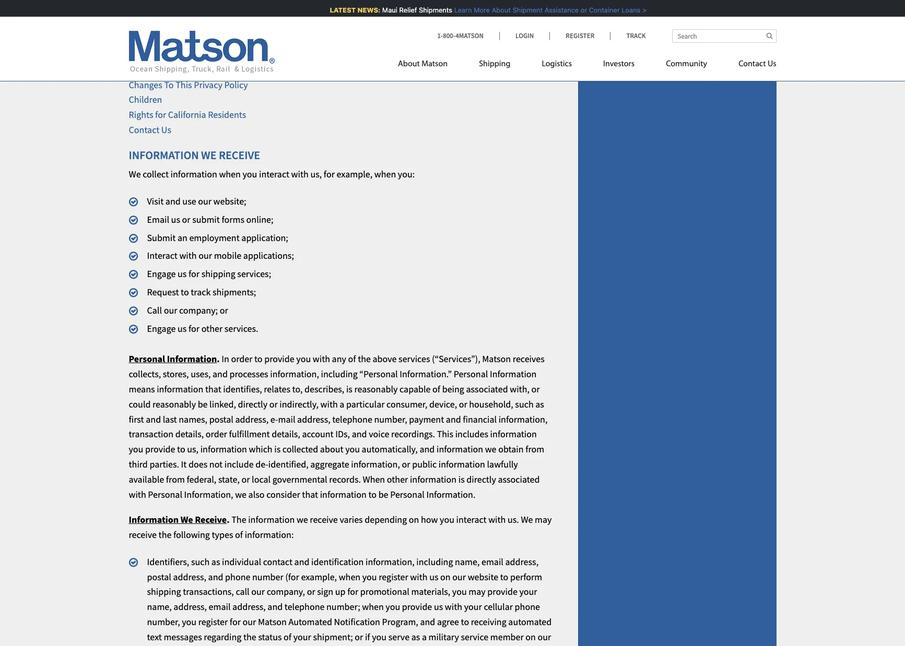 Task type: vqa. For each thing, say whether or not it's contained in the screenshot.
leftmost Order
yes



Task type: locate. For each thing, give the bounding box(es) containing it.
a down describes, at the bottom of the page
[[340, 398, 345, 411]]

interact
[[259, 168, 289, 180], [456, 514, 487, 526]]

example, up sign
[[301, 571, 337, 583]]

is up particular
[[346, 383, 353, 395]]

0 horizontal spatial as
[[212, 556, 220, 568]]

a
[[340, 398, 345, 411], [422, 632, 427, 644]]

0 vertical spatial telephone
[[332, 414, 372, 426]]

2 vertical spatial matson
[[258, 617, 287, 629]]

1 vertical spatial such
[[191, 556, 210, 568]]

0 vertical spatial shipping
[[201, 268, 235, 280]]

and right texts
[[151, 3, 166, 15]]

register
[[566, 31, 595, 40]]

1 vertical spatial shipping
[[147, 586, 181, 598]]

materials,
[[411, 586, 450, 598]]

1 horizontal spatial us
[[768, 60, 777, 68]]

employment
[[189, 232, 240, 244]]

0 horizontal spatial this
[[176, 79, 192, 91]]

1 horizontal spatial including
[[417, 556, 453, 568]]

0 horizontal spatial name,
[[147, 601, 172, 614]]

0 horizontal spatial track
[[158, 64, 179, 76]]

directly
[[238, 398, 268, 411], [467, 474, 496, 486]]

1 vertical spatial .
[[227, 514, 230, 526]]

1-800-4matson
[[437, 31, 484, 40]]

None search field
[[672, 29, 777, 43]]

above
[[373, 353, 397, 365]]

1 horizontal spatial we
[[181, 514, 193, 526]]

2 vertical spatial may
[[185, 647, 202, 647]]

to up "processes"
[[254, 353, 263, 365]]

that up linked, on the bottom left of page
[[205, 383, 221, 395]]

or left sign
[[307, 586, 315, 598]]

track down links to other sites link
[[158, 64, 179, 76]]

address, up account
[[297, 414, 331, 426]]

such down with,
[[515, 398, 534, 411]]

of down the the
[[235, 529, 243, 541]]

shipping
[[201, 268, 235, 280], [147, 586, 181, 598]]

0 horizontal spatial other
[[201, 323, 223, 335]]

on inside the information we receive varies depending on how you interact with us. we may receive the following types of information:
[[409, 514, 419, 526]]

register up regarding
[[198, 617, 228, 629]]

of
[[348, 353, 356, 365], [433, 383, 440, 395], [235, 529, 243, 541], [284, 632, 292, 644]]

0 horizontal spatial about
[[398, 60, 420, 68]]

contact
[[739, 60, 766, 68], [129, 124, 159, 136]]

may down messages
[[185, 647, 202, 647]]

the left above
[[358, 353, 371, 365]]

1 vertical spatial number,
[[147, 617, 180, 629]]

name
[[244, 647, 267, 647]]

postal inside in order to provide you with any of the above services ("services"), matson receives collects, stores, uses, and processes information, including "personal information." personal information means information that identifies, relates to, describes, is reasonably capable of being associated with, or could reasonably be linked, directly or indirectly, with a particular consumer, device, or household, such as first and last names, postal address, e-mail address, telephone number, payment and financial information, transaction details, order fulfillment details, account ids, and voice recordings. this includes information you provide to us, information which is collected about you automatically, and information we obtain from third parties. it does not include de-identified, aggregate information, or public information lawfully available from federal, state, or local governmental records. when other information is directly associated with personal information, we also consider that information to be personal information.
[[209, 414, 234, 426]]

interact inside the information we receive varies depending on how you interact with us. we may receive the following types of information:
[[456, 514, 487, 526]]

not
[[209, 459, 223, 471]]

interact
[[147, 250, 178, 262]]

includes
[[455, 429, 489, 441]]

1 vertical spatial contact
[[129, 124, 159, 136]]

0 vertical spatial email
[[482, 556, 504, 568]]

collect
[[143, 168, 169, 180]]

cellular
[[484, 601, 513, 614]]

as inside in order to provide you with any of the above services ("services"), matson receives collects, stores, uses, and processes information, including "personal information." personal information means information that identifies, relates to, describes, is reasonably capable of being associated with, or could reasonably be linked, directly or indirectly, with a particular consumer, device, or household, such as first and last names, postal address, e-mail address, telephone number, payment and financial information, transaction details, order fulfillment details, account ids, and voice recordings. this includes information you provide to us, information which is collected about you automatically, and information we obtain from third parties. it does not include de-identified, aggregate information, or public information lawfully available from federal, state, or local governmental records. when other information is directly associated with personal information, we also consider that information to be personal information.
[[536, 398, 544, 411]]

information, down with,
[[499, 414, 548, 426]]

0 vertical spatial postal
[[209, 414, 234, 426]]

receive
[[310, 514, 338, 526], [129, 529, 157, 541]]

phone down individual
[[225, 571, 250, 583]]

and inside texts and prerecorded or artificial voice messages security retention links to other sites do not track changes to this privacy policy children rights for california residents contact us
[[151, 3, 166, 15]]

1 vertical spatial reasonably
[[153, 398, 196, 411]]

information, up promotional
[[366, 556, 415, 568]]

us right email
[[171, 214, 180, 226]]

may inside the information we receive varies depending on how you interact with us. we may receive the following types of information:
[[535, 514, 552, 526]]

0 vertical spatial number,
[[374, 414, 407, 426]]

1 horizontal spatial matson
[[422, 60, 448, 68]]

with
[[291, 168, 309, 180], [179, 250, 197, 262], [313, 353, 330, 365], [321, 398, 338, 411], [129, 489, 146, 501], [489, 514, 506, 526], [410, 571, 428, 583], [445, 601, 462, 614]]

identifiers,
[[147, 556, 189, 568]]

0 vertical spatial this
[[176, 79, 192, 91]]

0 vertical spatial order
[[231, 353, 253, 365]]

personal up collects, on the bottom
[[129, 353, 165, 365]]

de-
[[256, 459, 268, 471]]

first
[[129, 414, 144, 426]]

logistics link
[[526, 55, 588, 76]]

other inside in order to provide you with any of the above services ("services"), matson receives collects, stores, uses, and processes information, including "personal information." personal information means information that identifies, relates to, describes, is reasonably capable of being associated with, or could reasonably be linked, directly or indirectly, with a particular consumer, device, or household, such as first and last names, postal address, e-mail address, telephone number, payment and financial information, transaction details, order fulfillment details, account ids, and voice recordings. this includes information you provide to us, information which is collected about you automatically, and information we obtain from third parties. it does not include de-identified, aggregate information, or public information lawfully available from federal, state, or local governmental records. when other information is directly associated with personal information, we also consider that information to be personal information.
[[387, 474, 408, 486]]

voice
[[369, 429, 389, 441]]

is right the which
[[274, 444, 281, 456]]

the inside identifiers, such as individual contact and identification information, including name, email address, postal address, and phone number (for example, when you register with us on our website to perform shipping transactions, call our company, or sign up for promotional materials, you may provide your name, address, email address, and telephone number; when you provide us with your cellular phone number, you register for our matson automated notification program, and agree to receiving automated text messages regarding the status of your shipment; or if you serve as a military service member on our ships, we may have your name and address);
[[243, 632, 256, 644]]

the up name
[[243, 632, 256, 644]]

0 vertical spatial phone
[[225, 571, 250, 583]]

engage us for shipping services;
[[147, 268, 271, 280]]

0 horizontal spatial reasonably
[[153, 398, 196, 411]]

postal down linked, on the bottom left of page
[[209, 414, 234, 426]]

0 vertical spatial us
[[768, 60, 777, 68]]

us for shipping
[[178, 268, 187, 280]]

personal
[[129, 353, 165, 365], [454, 368, 488, 380], [148, 489, 182, 501], [390, 489, 425, 501]]

or left artificial
[[218, 3, 226, 15]]

postal down 'identifiers,'
[[147, 571, 171, 583]]

collected
[[283, 444, 318, 456]]

be down when
[[379, 489, 388, 501]]

1 vertical spatial on
[[440, 571, 451, 583]]

information up following
[[129, 514, 179, 526]]

call
[[236, 586, 250, 598]]

children link
[[129, 94, 162, 106]]

including up the materials,
[[417, 556, 453, 568]]

services
[[399, 353, 430, 365]]

0 horizontal spatial telephone
[[285, 601, 325, 614]]

us up request
[[178, 268, 187, 280]]

0 horizontal spatial receive
[[129, 529, 157, 541]]

available
[[129, 474, 164, 486]]

1 vertical spatial order
[[206, 429, 227, 441]]

personal down the ("services"),
[[454, 368, 488, 380]]

such down following
[[191, 556, 210, 568]]

to,
[[292, 383, 303, 395]]

retention link
[[129, 34, 167, 46]]

2 vertical spatial on
[[526, 632, 536, 644]]

1 vertical spatial associated
[[498, 474, 540, 486]]

top menu navigation
[[398, 55, 777, 76]]

order down the names,
[[206, 429, 227, 441]]

details, down mail
[[272, 429, 300, 441]]

0 horizontal spatial shipping
[[147, 586, 181, 598]]

0 horizontal spatial number,
[[147, 617, 180, 629]]

telephone up automated
[[285, 601, 325, 614]]

up
[[335, 586, 346, 598]]

4matson
[[456, 31, 484, 40]]

example, left you:
[[337, 168, 373, 180]]

associated
[[466, 383, 508, 395], [498, 474, 540, 486]]

the
[[232, 514, 246, 526]]

number, inside identifiers, such as individual contact and identification information, including name, email address, postal address, and phone number (for example, when you register with us on our website to perform shipping transactions, call our company, or sign up for promotional materials, you may provide your name, address, email address, and telephone number; when you provide us with your cellular phone number, you register for our matson automated notification program, and agree to receiving automated text messages regarding the status of your shipment; or if you serve as a military service member on our ships, we may have your name and address);
[[147, 617, 180, 629]]

shipments;
[[213, 286, 256, 298]]

more
[[469, 6, 485, 14]]

mail
[[278, 414, 295, 426]]

a inside in order to provide you with any of the above services ("services"), matson receives collects, stores, uses, and processes information, including "personal information." personal information means information that identifies, relates to, describes, is reasonably capable of being associated with, or could reasonably be linked, directly or indirectly, with a particular consumer, device, or household, such as first and last names, postal address, e-mail address, telephone number, payment and financial information, transaction details, order fulfillment details, account ids, and voice recordings. this includes information you provide to us, information which is collected about you automatically, and information we obtain from third parties. it does not include de-identified, aggregate information, or public information lawfully available from federal, state, or local governmental records. when other information is directly associated with personal information, we also consider that information to be personal information.
[[340, 398, 345, 411]]

this left privacy on the left top of page
[[176, 79, 192, 91]]

interact down the information.
[[456, 514, 487, 526]]

we down consider
[[297, 514, 308, 526]]

1 vertical spatial the
[[159, 529, 172, 541]]

us for submit
[[171, 214, 180, 226]]

engage down call
[[147, 323, 176, 335]]

0 horizontal spatial matson
[[258, 617, 287, 629]]

and left agree
[[420, 617, 435, 629]]

telephone inside in order to provide you with any of the above services ("services"), matson receives collects, stores, uses, and processes information, including "personal information." personal information means information that identifies, relates to, describes, is reasonably capable of being associated with, or could reasonably be linked, directly or indirectly, with a particular consumer, device, or household, such as first and last names, postal address, e-mail address, telephone number, payment and financial information, transaction details, order fulfillment details, account ids, and voice recordings. this includes information you provide to us, information which is collected about you automatically, and information we obtain from third parties. it does not include de-identified, aggregate information, or public information lawfully available from federal, state, or local governmental records. when other information is directly associated with personal information, we also consider that information to be personal information.
[[332, 414, 372, 426]]

2 horizontal spatial on
[[526, 632, 536, 644]]

collects,
[[129, 368, 161, 380]]

engage for engage us for shipping services;
[[147, 268, 176, 280]]

1 engage from the top
[[147, 268, 176, 280]]

local
[[252, 474, 271, 486]]

1 details, from the left
[[175, 429, 204, 441]]

0 vertical spatial to
[[151, 49, 161, 61]]

1 vertical spatial that
[[302, 489, 318, 501]]

us inside texts and prerecorded or artificial voice messages security retention links to other sites do not track changes to this privacy policy children rights for california residents contact us
[[161, 124, 171, 136]]

residents
[[208, 109, 246, 121]]

0 horizontal spatial details,
[[175, 429, 204, 441]]

do
[[129, 64, 140, 76]]

our
[[198, 195, 212, 207], [199, 250, 212, 262], [164, 304, 177, 316], [453, 571, 466, 583], [251, 586, 265, 598], [243, 617, 256, 629], [538, 632, 551, 644]]

us, inside in order to provide you with any of the above services ("services"), matson receives collects, stores, uses, and processes information, including "personal information." personal information means information that identifies, relates to, describes, is reasonably capable of being associated with, or could reasonably be linked, directly or indirectly, with a particular consumer, device, or household, such as first and last names, postal address, e-mail address, telephone number, payment and financial information, transaction details, order fulfillment details, account ids, and voice recordings. this includes information you provide to us, information which is collected about you automatically, and information we obtain from third parties. it does not include de-identified, aggregate information, or public information lawfully available from federal, state, or local governmental records. when other information is directly associated with personal information, we also consider that information to be personal information.
[[187, 444, 199, 456]]

we up following
[[181, 514, 193, 526]]

directly down identifies,
[[238, 398, 268, 411]]

1 horizontal spatial contact us link
[[723, 55, 777, 76]]

1 horizontal spatial email
[[482, 556, 504, 568]]

engage us for other services.
[[147, 323, 258, 335]]

0 vertical spatial contact us link
[[723, 55, 777, 76]]

0 horizontal spatial the
[[159, 529, 172, 541]]

provide up relates
[[264, 353, 295, 365]]

information inside in order to provide you with any of the above services ("services"), matson receives collects, stores, uses, and processes information, including "personal information." personal information means information that identifies, relates to, describes, is reasonably capable of being associated with, or could reasonably be linked, directly or indirectly, with a particular consumer, device, or household, such as first and last names, postal address, e-mail address, telephone number, payment and financial information, transaction details, order fulfillment details, account ids, and voice recordings. this includes information you provide to us, information which is collected about you automatically, and information we obtain from third parties. it does not include de-identified, aggregate information, or public information lawfully available from federal, state, or local governmental records. when other information is directly associated with personal information, we also consider that information to be personal information.
[[490, 368, 537, 380]]

1 vertical spatial information
[[490, 368, 537, 380]]

use
[[183, 195, 196, 207]]

contact inside texts and prerecorded or artificial voice messages security retention links to other sites do not track changes to this privacy policy children rights for california residents contact us
[[129, 124, 159, 136]]

0 vertical spatial interact
[[259, 168, 289, 180]]

0 horizontal spatial such
[[191, 556, 210, 568]]

e-
[[271, 414, 278, 426]]

engage down interact at the top left of page
[[147, 268, 176, 280]]

request
[[147, 286, 179, 298]]

0 horizontal spatial contact
[[129, 124, 159, 136]]

logistics
[[542, 60, 572, 68]]

1 horizontal spatial may
[[469, 586, 486, 598]]

track inside texts and prerecorded or artificial voice messages security retention links to other sites do not track changes to this privacy policy children rights for california residents contact us
[[158, 64, 179, 76]]

california
[[168, 109, 206, 121]]

shipping down 'identifiers,'
[[147, 586, 181, 598]]

0 horizontal spatial a
[[340, 398, 345, 411]]

you:
[[398, 168, 415, 180]]

matson inside in order to provide you with any of the above services ("services"), matson receives collects, stores, uses, and processes information, including "personal information." personal information means information that identifies, relates to, describes, is reasonably capable of being associated with, or could reasonably be linked, directly or indirectly, with a particular consumer, device, or household, such as first and last names, postal address, e-mail address, telephone number, payment and financial information, transaction details, order fulfillment details, account ids, and voice recordings. this includes information you provide to us, information which is collected about you automatically, and information we obtain from third parties. it does not include de-identified, aggregate information, or public information lawfully available from federal, state, or local governmental records. when other information is directly associated with personal information, we also consider that information to be personal information.
[[482, 353, 511, 365]]

0 vertical spatial a
[[340, 398, 345, 411]]

names,
[[179, 414, 207, 426]]

provide
[[264, 353, 295, 365], [145, 444, 175, 456], [488, 586, 518, 598], [402, 601, 432, 614]]

receive left varies
[[310, 514, 338, 526]]

matson up status
[[258, 617, 287, 629]]

this inside in order to provide you with any of the above services ("services"), matson receives collects, stores, uses, and processes information, including "personal information." personal information means information that identifies, relates to, describes, is reasonably capable of being associated with, or could reasonably be linked, directly or indirectly, with a particular consumer, device, or household, such as first and last names, postal address, e-mail address, telephone number, payment and financial information, transaction details, order fulfillment details, account ids, and voice recordings. this includes information you provide to us, information which is collected about you automatically, and information we obtain from third parties. it does not include de-identified, aggregate information, or public information lawfully available from federal, state, or local governmental records. when other information is directly associated with personal information, we also consider that information to be personal information.
[[437, 429, 454, 441]]

shipping down interact with our mobile applications;
[[201, 268, 235, 280]]

postal
[[209, 414, 234, 426], [147, 571, 171, 583]]

blue matson logo with ocean, shipping, truck, rail and logistics written beneath it. image
[[129, 31, 275, 74]]

1 vertical spatial may
[[469, 586, 486, 598]]

800-
[[443, 31, 456, 40]]

you right the if
[[372, 632, 387, 644]]

us down search icon
[[768, 60, 777, 68]]

email up website
[[482, 556, 504, 568]]

as down receives
[[536, 398, 544, 411]]

0 horizontal spatial on
[[409, 514, 419, 526]]

website;
[[213, 195, 246, 207]]

0 horizontal spatial contact us link
[[129, 124, 171, 136]]

1 vertical spatial example,
[[301, 571, 337, 583]]

text
[[147, 632, 162, 644]]

in
[[222, 353, 229, 365]]

on down automated
[[526, 632, 536, 644]]

contact us link
[[723, 55, 777, 76], [129, 124, 171, 136]]

personal down available
[[148, 489, 182, 501]]

service
[[461, 632, 489, 644]]

register up promotional
[[379, 571, 408, 583]]

contact us link down rights
[[129, 124, 171, 136]]

order right in at the left
[[231, 353, 253, 365]]

1 horizontal spatial as
[[412, 632, 420, 644]]

automated
[[509, 617, 552, 629]]

this inside texts and prerecorded or artificial voice messages security retention links to other sites do not track changes to this privacy policy children rights for california residents contact us
[[176, 79, 192, 91]]

0 horizontal spatial directly
[[238, 398, 268, 411]]

us up information
[[161, 124, 171, 136]]

messages
[[164, 632, 202, 644]]

1 horizontal spatial about
[[487, 6, 506, 14]]

for inside texts and prerecorded or artificial voice messages security retention links to other sites do not track changes to this privacy policy children rights for california residents contact us
[[155, 109, 166, 121]]

track down '>'
[[627, 31, 646, 40]]

information up the uses, in the left of the page
[[167, 353, 217, 365]]

texts and prerecorded or artificial voice messages security retention links to other sites do not track changes to this privacy policy children rights for california residents contact us
[[129, 3, 323, 136]]

name, up text
[[147, 601, 172, 614]]

1 vertical spatial as
[[212, 556, 220, 568]]

1 horizontal spatial receive
[[310, 514, 338, 526]]

0 horizontal spatial postal
[[147, 571, 171, 583]]

such inside in order to provide you with any of the above services ("services"), matson receives collects, stores, uses, and processes information, including "personal information." personal information means information that identifies, relates to, describes, is reasonably capable of being associated with, or could reasonably be linked, directly or indirectly, with a particular consumer, device, or household, such as first and last names, postal address, e-mail address, telephone number, payment and financial information, transaction details, order fulfillment details, account ids, and voice recordings. this includes information you provide to us, information which is collected about you automatically, and information we obtain from third parties. it does not include de-identified, aggregate information, or public information lawfully available from federal, state, or local governmental records. when other information is directly associated with personal information, we also consider that information to be personal information.
[[515, 398, 534, 411]]

0 vertical spatial contact
[[739, 60, 766, 68]]

to down do not track "link"
[[164, 79, 174, 91]]

to
[[181, 286, 189, 298], [254, 353, 263, 365], [177, 444, 185, 456], [369, 489, 377, 501], [500, 571, 509, 583], [461, 617, 469, 629]]

1 horizontal spatial other
[[387, 474, 408, 486]]

0 horizontal spatial .
[[217, 353, 220, 365]]

1 horizontal spatial this
[[437, 429, 454, 441]]

receive up 'identifiers,'
[[129, 529, 157, 541]]

1 vertical spatial register
[[198, 617, 228, 629]]

2 vertical spatial is
[[459, 474, 465, 486]]

we up 'lawfully' on the bottom
[[485, 444, 497, 456]]

children
[[129, 94, 162, 106]]

name, up website
[[455, 556, 480, 568]]

0 horizontal spatial is
[[274, 444, 281, 456]]

phone up automated
[[515, 601, 540, 614]]

0 vertical spatial such
[[515, 398, 534, 411]]

0 vertical spatial reasonably
[[354, 383, 398, 395]]

obtain
[[498, 444, 524, 456]]

0 vertical spatial directly
[[238, 398, 268, 411]]

of inside the information we receive varies depending on how you interact with us. we may receive the following types of information:
[[235, 529, 243, 541]]

or left the if
[[355, 632, 363, 644]]

1 vertical spatial receive
[[129, 529, 157, 541]]

1 horizontal spatial directly
[[467, 474, 496, 486]]

about
[[320, 444, 344, 456]]

1 vertical spatial us,
[[187, 444, 199, 456]]

when left you:
[[374, 168, 396, 180]]

information."
[[400, 368, 452, 380]]

visit and use our website;
[[147, 195, 246, 207]]

on
[[409, 514, 419, 526], [440, 571, 451, 583], [526, 632, 536, 644]]

including down any
[[321, 368, 358, 380]]

the information we receive varies depending on how you interact with us. we may receive the following types of information:
[[129, 514, 552, 541]]

information, up when
[[351, 459, 400, 471]]

1 horizontal spatial is
[[346, 383, 353, 395]]

0 vertical spatial on
[[409, 514, 419, 526]]

Search search field
[[672, 29, 777, 43]]

directly down 'lawfully' on the bottom
[[467, 474, 496, 486]]

0 horizontal spatial order
[[206, 429, 227, 441]]

1 horizontal spatial order
[[231, 353, 253, 365]]

1 vertical spatial us
[[161, 124, 171, 136]]

may right us.
[[535, 514, 552, 526]]

particular
[[346, 398, 385, 411]]

0 vertical spatial from
[[526, 444, 545, 456]]

.
[[217, 353, 220, 365], [227, 514, 230, 526]]

0 vertical spatial matson
[[422, 60, 448, 68]]

2 engage from the top
[[147, 323, 176, 335]]

governmental
[[273, 474, 327, 486]]

such inside identifiers, such as individual contact and identification information, including name, email address, postal address, and phone number (for example, when you register with us on our website to perform shipping transactions, call our company, or sign up for promotional materials, you may provide your name, address, email address, and telephone number; when you provide us with your cellular phone number, you register for our matson automated notification program, and agree to receiving automated text messages regarding the status of your shipment; or if you serve as a military service member on our ships, we may have your name and address);
[[191, 556, 210, 568]]

we
[[201, 148, 217, 162]]

agree
[[437, 617, 459, 629]]

a inside identifiers, such as individual contact and identification information, including name, email address, postal address, and phone number (for example, when you register with us on our website to perform shipping transactions, call our company, or sign up for promotional materials, you may provide your name, address, email address, and telephone number; when you provide us with your cellular phone number, you register for our matson automated notification program, and agree to receiving automated text messages regarding the status of your shipment; or if you serve as a military service member on our ships, we may have your name and address);
[[422, 632, 427, 644]]

it
[[181, 459, 187, 471]]

associated down 'lawfully' on the bottom
[[498, 474, 540, 486]]

have
[[204, 647, 223, 647]]

military
[[429, 632, 459, 644]]

0 vertical spatial may
[[535, 514, 552, 526]]

2 horizontal spatial as
[[536, 398, 544, 411]]

you right the materials,
[[452, 586, 467, 598]]

as left individual
[[212, 556, 220, 568]]

2 horizontal spatial matson
[[482, 353, 511, 365]]



Task type: describe. For each thing, give the bounding box(es) containing it.
the inside the information we receive varies depending on how you interact with us. we may receive the following types of information:
[[159, 529, 172, 541]]

including inside in order to provide you with any of the above services ("services"), matson receives collects, stores, uses, and processes information, including "personal information." personal information means information that identifies, relates to, describes, is reasonably capable of being associated with, or could reasonably be linked, directly or indirectly, with a particular consumer, device, or household, such as first and last names, postal address, e-mail address, telephone number, payment and financial information, transaction details, order fulfillment details, account ids, and voice recordings. this includes information you provide to us, information which is collected about you automatically, and information we obtain from third parties. it does not include de-identified, aggregate information, or public information lawfully available from federal, state, or local governmental records. when other information is directly associated with personal information, we also consider that information to be personal information.
[[321, 368, 358, 380]]

and down 'company,'
[[268, 601, 283, 614]]

and up the (for
[[294, 556, 310, 568]]

to right website
[[500, 571, 509, 583]]

1 horizontal spatial on
[[440, 571, 451, 583]]

consumer,
[[387, 398, 428, 411]]

or left local
[[242, 474, 250, 486]]

when up the up on the left bottom of the page
[[339, 571, 361, 583]]

0 vertical spatial associated
[[466, 383, 508, 395]]

information inside the information we receive varies depending on how you interact with us. we may receive the following types of information:
[[248, 514, 295, 526]]

address, up transactions, at the bottom left of the page
[[173, 571, 206, 583]]

to left track
[[181, 286, 189, 298]]

state,
[[218, 474, 240, 486]]

maui
[[377, 6, 393, 14]]

news:
[[353, 6, 376, 14]]

regarding
[[204, 632, 242, 644]]

us inside top menu navigation
[[768, 60, 777, 68]]

transactions,
[[183, 586, 234, 598]]

us for other
[[178, 323, 187, 335]]

(for
[[285, 571, 299, 583]]

processes
[[230, 368, 268, 380]]

not
[[142, 64, 156, 76]]

security
[[129, 18, 161, 31]]

or down the use
[[182, 214, 190, 226]]

0 horizontal spatial email
[[209, 601, 231, 614]]

login link
[[499, 31, 550, 40]]

information we receive
[[129, 148, 260, 162]]

serve
[[389, 632, 410, 644]]

1 horizontal spatial be
[[379, 489, 388, 501]]

information
[[129, 148, 199, 162]]

address, up fulfillment
[[235, 414, 269, 426]]

investors
[[603, 60, 635, 68]]

0 vertical spatial information
[[167, 353, 217, 365]]

provide up the cellular
[[488, 586, 518, 598]]

we inside identifiers, such as individual contact and identification information, including name, email address, postal address, and phone number (for example, when you register with us on our website to perform shipping transactions, call our company, or sign up for promotional materials, you may provide your name, address, email address, and telephone number; when you provide us with your cellular phone number, you register for our matson automated notification program, and agree to receiving automated text messages regarding the status of your shipment; or if you serve as a military service member on our ships, we may have your name and address);
[[172, 647, 183, 647]]

of up "device,"
[[433, 383, 440, 395]]

identifies,
[[223, 383, 262, 395]]

engage for engage us for other services.
[[147, 323, 176, 335]]

telephone inside identifiers, such as individual contact and identification information, including name, email address, postal address, and phone number (for example, when you register with us on our website to perform shipping transactions, call our company, or sign up for promotional materials, you may provide your name, address, email address, and telephone number; when you provide us with your cellular phone number, you register for our matson automated notification program, and agree to receiving automated text messages regarding the status of your shipment; or if you serve as a military service member on our ships, we may have your name and address);
[[285, 601, 325, 614]]

1 horizontal spatial us,
[[311, 168, 322, 180]]

1 horizontal spatial name,
[[455, 556, 480, 568]]

1 horizontal spatial .
[[227, 514, 230, 526]]

0 vertical spatial track
[[627, 31, 646, 40]]

shipping inside identifiers, such as individual contact and identification information, including name, email address, postal address, and phone number (for example, when you register with us on our website to perform shipping transactions, call our company, or sign up for promotional materials, you may provide your name, address, email address, and telephone number; when you provide us with your cellular phone number, you register for our matson automated notification program, and agree to receiving automated text messages regarding the status of your shipment; or if you serve as a military service member on our ships, we may have your name and address);
[[147, 586, 181, 598]]

information:
[[245, 529, 294, 541]]

you down receive
[[243, 168, 257, 180]]

1 vertical spatial name,
[[147, 601, 172, 614]]

your up receiving
[[464, 601, 482, 614]]

1 horizontal spatial to
[[164, 79, 174, 91]]

you up to,
[[296, 353, 311, 365]]

perform
[[510, 571, 542, 583]]

1 horizontal spatial from
[[526, 444, 545, 456]]

relief
[[394, 6, 412, 14]]

matson inside identifiers, such as individual contact and identification information, including name, email address, postal address, and phone number (for example, when you register with us on our website to perform shipping transactions, call our company, or sign up for promotional materials, you may provide your name, address, email address, and telephone number; when you provide us with your cellular phone number, you register for our matson automated notification program, and agree to receiving automated text messages regarding the status of your shipment; or if you serve as a military service member on our ships, we may have your name and address);
[[258, 617, 287, 629]]

third
[[129, 459, 148, 471]]

information,
[[184, 489, 233, 501]]

provide down the materials,
[[402, 601, 432, 614]]

mobile
[[214, 250, 242, 262]]

or down "shipments;"
[[220, 304, 228, 316]]

postal inside identifiers, such as individual contact and identification information, including name, email address, postal address, and phone number (for example, when you register with us on our website to perform shipping transactions, call our company, or sign up for promotional materials, you may provide your name, address, email address, and telephone number; when you provide us with your cellular phone number, you register for our matson automated notification program, and agree to receiving automated text messages regarding the status of your shipment; or if you serve as a military service member on our ships, we may have your name and address);
[[147, 571, 171, 583]]

example, inside identifiers, such as individual contact and identification information, including name, email address, postal address, and phone number (for example, when you register with us on our website to perform shipping transactions, call our company, or sign up for promotional materials, you may provide your name, address, email address, and telephone number; when you provide us with your cellular phone number, you register for our matson automated notification program, and agree to receiving automated text messages regarding the status of your shipment; or if you serve as a military service member on our ships, we may have your name and address);
[[301, 571, 337, 583]]

household,
[[469, 398, 513, 411]]

or left public
[[402, 459, 410, 471]]

and left the use
[[166, 195, 181, 207]]

0 horizontal spatial from
[[166, 474, 185, 486]]

0 horizontal spatial may
[[185, 647, 202, 647]]

or left container
[[576, 6, 582, 14]]

2 horizontal spatial is
[[459, 474, 465, 486]]

0 horizontal spatial register
[[198, 617, 228, 629]]

transaction
[[129, 429, 173, 441]]

address, down transactions, at the bottom left of the page
[[174, 601, 207, 614]]

indirectly,
[[280, 398, 319, 411]]

retention
[[129, 34, 167, 46]]

device,
[[429, 398, 457, 411]]

matson inside top menu navigation
[[422, 60, 448, 68]]

assistance
[[540, 6, 574, 14]]

in order to provide you with any of the above services ("services"), matson receives collects, stores, uses, and processes information, including "personal information." personal information means information that identifies, relates to, describes, is reasonably capable of being associated with, or could reasonably be linked, directly or indirectly, with a particular consumer, device, or household, such as first and last names, postal address, e-mail address, telephone number, payment and financial information, transaction details, order fulfillment details, account ids, and voice recordings. this includes information you provide to us, information which is collected about you automatically, and information we obtain from third parties. it does not include de-identified, aggregate information, or public information lawfully available from federal, state, or local governmental records. when other information is directly associated with personal information, we also consider that information to be personal information.
[[129, 353, 548, 501]]

application;
[[242, 232, 288, 244]]

lawfully
[[487, 459, 518, 471]]

records.
[[329, 474, 361, 486]]

relates
[[264, 383, 290, 395]]

0 vertical spatial example,
[[337, 168, 373, 180]]

request to track shipments;
[[147, 286, 256, 298]]

to up it at the left bottom of page
[[177, 444, 185, 456]]

including inside identifiers, such as individual contact and identification information, including name, email address, postal address, and phone number (for example, when you register with us on our website to perform shipping transactions, call our company, or sign up for promotional materials, you may provide your name, address, email address, and telephone number; when you provide us with your cellular phone number, you register for our matson automated notification program, and agree to receiving automated text messages regarding the status of your shipment; or if you serve as a military service member on our ships, we may have your name and address);
[[417, 556, 453, 568]]

ids,
[[336, 429, 350, 441]]

1 vertical spatial phone
[[515, 601, 540, 614]]

1 horizontal spatial reasonably
[[354, 383, 398, 395]]

provide up parties. on the left bottom of page
[[145, 444, 175, 456]]

0 horizontal spatial phone
[[225, 571, 250, 583]]

last
[[163, 414, 177, 426]]

shipping link
[[463, 55, 526, 76]]

search image
[[767, 32, 773, 39]]

you down ids,
[[345, 444, 360, 456]]

2 vertical spatial as
[[412, 632, 420, 644]]

and up public
[[420, 444, 435, 456]]

learn more about shipment assistance or container loans > link
[[449, 6, 642, 14]]

you up messages
[[182, 617, 197, 629]]

address, down call
[[233, 601, 266, 614]]

"personal
[[360, 368, 398, 380]]

the inside in order to provide you with any of the above services ("services"), matson receives collects, stores, uses, and processes information, including "personal information." personal information means information that identifies, relates to, describes, is reasonably capable of being associated with, or could reasonably be linked, directly or indirectly, with a particular consumer, device, or household, such as first and last names, postal address, e-mail address, telephone number, payment and financial information, transaction details, order fulfillment details, account ids, and voice recordings. this includes information you provide to us, information which is collected about you automatically, and information we obtain from third parties. it does not include de-identified, aggregate information, or public information lawfully available from federal, state, or local governmental records. when other information is directly associated with personal information, we also consider that information to be personal information.
[[358, 353, 371, 365]]

or inside texts and prerecorded or artificial voice messages security retention links to other sites do not track changes to this privacy policy children rights for california residents contact us
[[218, 3, 226, 15]]

us up the materials,
[[430, 571, 439, 583]]

we left also
[[235, 489, 247, 501]]

personal up the depending
[[390, 489, 425, 501]]

you up third
[[129, 444, 143, 456]]

and up transactions, at the bottom left of the page
[[208, 571, 223, 583]]

does
[[189, 459, 208, 471]]

receives
[[513, 353, 545, 365]]

and up transaction
[[146, 414, 161, 426]]

track link
[[610, 31, 646, 40]]

information, up to,
[[270, 368, 319, 380]]

other
[[163, 49, 185, 61]]

0 vertical spatial that
[[205, 383, 221, 395]]

visit
[[147, 195, 164, 207]]

shipments
[[414, 6, 447, 14]]

identified,
[[268, 459, 309, 471]]

we inside the information we receive varies depending on how you interact with us. we may receive the following types of information:
[[297, 514, 308, 526]]

payment
[[409, 414, 444, 426]]

texts and prerecorded or artificial voice messages link
[[129, 3, 323, 15]]

to right agree
[[461, 617, 469, 629]]

information, inside identifiers, such as individual contact and identification information, including name, email address, postal address, and phone number (for example, when you register with us on our website to perform shipping transactions, call our company, or sign up for promotional materials, you may provide your name, address, email address, and telephone number; when you provide us with your cellular phone number, you register for our matson automated notification program, and agree to receiving automated text messages regarding the status of your shipment; or if you serve as a military service member on our ships, we may have your name and address);
[[366, 556, 415, 568]]

and down status
[[269, 647, 284, 647]]

submit
[[147, 232, 176, 244]]

you up program,
[[386, 601, 400, 614]]

when down receive
[[219, 168, 241, 180]]

your up address);
[[293, 632, 311, 644]]

register link
[[550, 31, 610, 40]]

about inside about matson link
[[398, 60, 420, 68]]

1 vertical spatial directly
[[467, 474, 496, 486]]

us.
[[508, 514, 519, 526]]

1 horizontal spatial that
[[302, 489, 318, 501]]

0 vertical spatial is
[[346, 383, 353, 395]]

ships,
[[147, 647, 170, 647]]

0 horizontal spatial we
[[129, 168, 141, 180]]

security link
[[129, 18, 161, 31]]

1 vertical spatial contact us link
[[129, 124, 171, 136]]

messages
[[286, 3, 323, 15]]

parties.
[[150, 459, 179, 471]]

status
[[258, 632, 282, 644]]

interact with our mobile applications;
[[147, 250, 294, 262]]

links
[[129, 49, 149, 61]]

when down promotional
[[362, 601, 384, 614]]

stores,
[[163, 368, 189, 380]]

submit
[[192, 214, 220, 226]]

company,
[[267, 586, 305, 598]]

shipment;
[[313, 632, 353, 644]]

2 vertical spatial information
[[129, 514, 179, 526]]

contact us
[[739, 60, 777, 68]]

financial
[[463, 414, 497, 426]]

your down perform
[[520, 586, 537, 598]]

1-
[[437, 31, 443, 40]]

automated
[[289, 617, 332, 629]]

we collect information when you interact with us, for example, when you:
[[129, 168, 415, 180]]

or right with,
[[532, 383, 540, 395]]

us down the materials,
[[434, 601, 443, 614]]

forms
[[222, 214, 245, 226]]

you up promotional
[[362, 571, 377, 583]]

means
[[129, 383, 155, 395]]

0 horizontal spatial be
[[198, 398, 208, 411]]

and down "device,"
[[446, 414, 461, 426]]

company;
[[179, 304, 218, 316]]

or up e- on the bottom of the page
[[269, 398, 278, 411]]

we inside the information we receive varies depending on how you interact with us. we may receive the following types of information:
[[521, 514, 533, 526]]

investors link
[[588, 55, 651, 76]]

0 vertical spatial register
[[379, 571, 408, 583]]

consider
[[267, 489, 300, 501]]

federal,
[[187, 474, 216, 486]]

depending
[[365, 514, 407, 526]]

of inside identifiers, such as individual contact and identification information, including name, email address, postal address, and phone number (for example, when you register with us on our website to perform shipping transactions, call our company, or sign up for promotional materials, you may provide your name, address, email address, and telephone number; when you provide us with your cellular phone number, you register for our matson automated notification program, and agree to receiving automated text messages regarding the status of your shipment; or if you serve as a military service member on our ships, we may have your name and address);
[[284, 632, 292, 644]]

any
[[332, 353, 346, 365]]

or down being
[[459, 398, 467, 411]]

your down regarding
[[225, 647, 242, 647]]

public
[[412, 459, 437, 471]]

0 vertical spatial about
[[487, 6, 506, 14]]

0 horizontal spatial to
[[151, 49, 161, 61]]

login
[[516, 31, 534, 40]]

address, up perform
[[505, 556, 539, 568]]

aggregate
[[310, 459, 349, 471]]

you inside the information we receive varies depending on how you interact with us. we may receive the following types of information:
[[440, 514, 455, 526]]

with inside the information we receive varies depending on how you interact with us. we may receive the following types of information:
[[489, 514, 506, 526]]

and down in at the left
[[213, 368, 228, 380]]

contact
[[263, 556, 293, 568]]

and right ids,
[[352, 429, 367, 441]]

to down when
[[369, 489, 377, 501]]

changes
[[129, 79, 162, 91]]

number, inside in order to provide you with any of the above services ("services"), matson receives collects, stores, uses, and processes information, including "personal information." personal information means information that identifies, relates to, describes, is reasonably capable of being associated with, or could reasonably be linked, directly or indirectly, with a particular consumer, device, or household, such as first and last names, postal address, e-mail address, telephone number, payment and financial information, transaction details, order fulfillment details, account ids, and voice recordings. this includes information you provide to us, information which is collected about you automatically, and information we obtain from third parties. it does not include de-identified, aggregate information, or public information lawfully available from federal, state, or local governmental records. when other information is directly associated with personal information, we also consider that information to be personal information.
[[374, 414, 407, 426]]

sign
[[317, 586, 333, 598]]

of right any
[[348, 353, 356, 365]]

0 vertical spatial .
[[217, 353, 220, 365]]

contact inside contact us link
[[739, 60, 766, 68]]

2 details, from the left
[[272, 429, 300, 441]]



